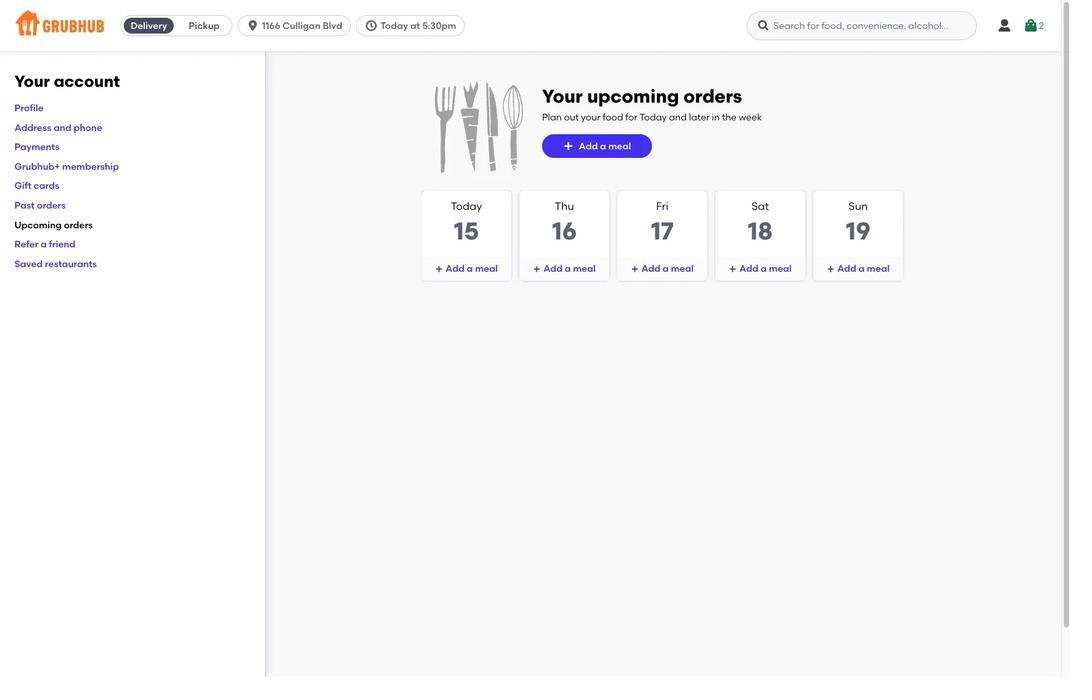 Task type: vqa. For each thing, say whether or not it's contained in the screenshot.


Task type: locate. For each thing, give the bounding box(es) containing it.
a
[[600, 140, 606, 152], [41, 239, 47, 250], [467, 263, 473, 274], [565, 263, 571, 274], [663, 263, 669, 274], [761, 263, 767, 274], [859, 263, 865, 274]]

upcoming
[[14, 219, 62, 230]]

add down the '19'
[[837, 263, 856, 274]]

payments
[[14, 141, 59, 152]]

your upcoming orders plan out your food for today and later in the week
[[542, 85, 762, 123]]

meal down 18
[[769, 263, 792, 274]]

sun
[[849, 200, 868, 213]]

orders
[[684, 85, 742, 107], [37, 200, 66, 211], [64, 219, 93, 230]]

add a meal for 15
[[446, 263, 498, 274]]

0 horizontal spatial and
[[54, 122, 71, 133]]

today
[[381, 20, 408, 31], [640, 111, 667, 123], [451, 200, 482, 213]]

add for 15
[[446, 263, 465, 274]]

svg image inside 1166 culligan blvd button
[[246, 19, 259, 32]]

add a meal button down your
[[542, 134, 652, 158]]

a for 18
[[761, 263, 767, 274]]

add a meal button for 19
[[814, 257, 903, 281]]

add down 15 at left top
[[446, 263, 465, 274]]

add a meal button down the '19'
[[814, 257, 903, 281]]

add a meal down 17 at the top right of the page
[[642, 263, 694, 274]]

1 horizontal spatial and
[[669, 111, 687, 123]]

add $7.02 to p button
[[971, 448, 1071, 472]]

1 horizontal spatial svg image
[[729, 265, 737, 273]]

refer
[[14, 239, 38, 250]]

today for 15
[[451, 200, 482, 213]]

cards
[[34, 180, 59, 191]]

p
[[1069, 455, 1071, 466]]

fri 17
[[651, 200, 674, 246]]

add
[[579, 140, 598, 152], [446, 263, 465, 274], [544, 263, 563, 274], [642, 263, 661, 274], [740, 263, 758, 274], [837, 263, 856, 274], [1012, 455, 1031, 466]]

gift cards link
[[14, 180, 59, 191]]

orders up in
[[684, 85, 742, 107]]

to
[[1057, 455, 1067, 466]]

add a meal for 18
[[740, 263, 792, 274]]

gift cards
[[14, 180, 59, 191]]

svg image inside today at 5:30pm button
[[365, 19, 378, 32]]

thu 16
[[552, 200, 577, 246]]

orders up 'friend'
[[64, 219, 93, 230]]

a for 19
[[859, 263, 865, 274]]

orders inside your upcoming orders plan out your food for today and later in the week
[[684, 85, 742, 107]]

add for 17
[[642, 263, 661, 274]]

add down 16
[[544, 263, 563, 274]]

and
[[669, 111, 687, 123], [54, 122, 71, 133]]

add a meal
[[579, 140, 631, 152], [446, 263, 498, 274], [544, 263, 596, 274], [642, 263, 694, 274], [740, 263, 792, 274], [837, 263, 890, 274]]

meal down the '19'
[[867, 263, 890, 274]]

meal down 16
[[573, 263, 596, 274]]

add down 18
[[740, 263, 758, 274]]

the
[[722, 111, 737, 123]]

1166 culligan blvd button
[[238, 15, 356, 36]]

a down 15 at left top
[[467, 263, 473, 274]]

a down 18
[[761, 263, 767, 274]]

add a meal button
[[542, 134, 652, 158], [422, 257, 511, 281], [520, 257, 609, 281], [618, 257, 707, 281], [716, 257, 805, 281], [814, 257, 903, 281]]

add a meal down 16
[[544, 263, 596, 274]]

your
[[14, 72, 50, 91], [542, 85, 583, 107]]

meal for 19
[[867, 263, 890, 274]]

your inside your upcoming orders plan out your food for today and later in the week
[[542, 85, 583, 107]]

today up 15 at left top
[[451, 200, 482, 213]]

gift
[[14, 180, 31, 191]]

today left at
[[381, 20, 408, 31]]

saved
[[14, 258, 43, 269]]

fri
[[656, 200, 669, 213]]

and left the later
[[669, 111, 687, 123]]

1 vertical spatial today
[[640, 111, 667, 123]]

address and phone link
[[14, 122, 102, 133]]

for
[[625, 111, 638, 123]]

phone
[[74, 122, 102, 133]]

1 vertical spatial orders
[[37, 200, 66, 211]]

meal down 17 at the top right of the page
[[671, 263, 694, 274]]

today inside button
[[381, 20, 408, 31]]

0 horizontal spatial today
[[381, 20, 408, 31]]

profile
[[14, 102, 44, 113]]

a for 17
[[663, 263, 669, 274]]

out
[[564, 111, 579, 123]]

add a meal button down 18
[[716, 257, 805, 281]]

at
[[410, 20, 420, 31]]

2 vertical spatial today
[[451, 200, 482, 213]]

add a meal down 15 at left top
[[446, 263, 498, 274]]

0 horizontal spatial your
[[14, 72, 50, 91]]

add down 17 at the top right of the page
[[642, 263, 661, 274]]

a for 16
[[565, 263, 571, 274]]

add a meal button down 16
[[520, 257, 609, 281]]

your up profile link
[[14, 72, 50, 91]]

your account
[[14, 72, 120, 91]]

meal down 15 at left top
[[475, 263, 498, 274]]

svg image
[[1023, 18, 1039, 34], [563, 141, 574, 151], [729, 265, 737, 273]]

0 vertical spatial today
[[381, 20, 408, 31]]

a right refer
[[41, 239, 47, 250]]

svg image
[[997, 18, 1013, 34], [246, 19, 259, 32], [365, 19, 378, 32], [757, 19, 770, 32], [435, 265, 443, 273], [533, 265, 541, 273], [631, 265, 639, 273], [827, 265, 835, 273]]

orders for past orders
[[37, 200, 66, 211]]

add $7.02 to p
[[1012, 455, 1071, 466]]

add a meal down food
[[579, 140, 631, 152]]

address
[[14, 122, 51, 133]]

add a meal button for 17
[[618, 257, 707, 281]]

add a meal button down 15 at left top
[[422, 257, 511, 281]]

plan
[[542, 111, 562, 123]]

a down the '19'
[[859, 263, 865, 274]]

2 vertical spatial svg image
[[729, 265, 737, 273]]

and inside your upcoming orders plan out your food for today and later in the week
[[669, 111, 687, 123]]

add a meal for 17
[[642, 263, 694, 274]]

payments link
[[14, 141, 59, 152]]

add a meal down the '19'
[[837, 263, 890, 274]]

thu
[[555, 200, 574, 213]]

a down 16
[[565, 263, 571, 274]]

0 vertical spatial orders
[[684, 85, 742, 107]]

1 vertical spatial svg image
[[563, 141, 574, 151]]

2 vertical spatial orders
[[64, 219, 93, 230]]

refer a friend
[[14, 239, 75, 250]]

meal for 15
[[475, 263, 498, 274]]

grubhub+ membership
[[14, 161, 119, 172]]

2 horizontal spatial today
[[640, 111, 667, 123]]

culligan
[[282, 20, 321, 31]]

1 horizontal spatial today
[[451, 200, 482, 213]]

19
[[846, 217, 871, 246]]

your up out
[[542, 85, 583, 107]]

and left phone at the top left of page
[[54, 122, 71, 133]]

profile link
[[14, 102, 44, 113]]

18
[[748, 217, 773, 246]]

meal
[[608, 140, 631, 152], [475, 263, 498, 274], [573, 263, 596, 274], [671, 263, 694, 274], [769, 263, 792, 274], [867, 263, 890, 274]]

upcoming orders link
[[14, 219, 93, 230]]

1 horizontal spatial your
[[542, 85, 583, 107]]

past orders link
[[14, 200, 66, 211]]

add for 18
[[740, 263, 758, 274]]

today right for
[[640, 111, 667, 123]]

account
[[54, 72, 120, 91]]

sun 19
[[846, 200, 871, 246]]

today 15
[[451, 200, 482, 246]]

add a meal button down 17 at the top right of the page
[[618, 257, 707, 281]]

add for 19
[[837, 263, 856, 274]]

restaurants
[[45, 258, 97, 269]]

add a meal down 18
[[740, 263, 792, 274]]

a down 17 at the top right of the page
[[663, 263, 669, 274]]

add left $7.02
[[1012, 455, 1031, 466]]

2 horizontal spatial svg image
[[1023, 18, 1039, 34]]

0 vertical spatial svg image
[[1023, 18, 1039, 34]]

orders up upcoming orders
[[37, 200, 66, 211]]

past
[[14, 200, 35, 211]]

5:30pm
[[422, 20, 456, 31]]



Task type: describe. For each thing, give the bounding box(es) containing it.
upcoming orders
[[14, 219, 93, 230]]

sat
[[752, 200, 769, 213]]

in
[[712, 111, 720, 123]]

delivery
[[131, 20, 167, 31]]

past orders
[[14, 200, 66, 211]]

blvd
[[323, 20, 342, 31]]

saved restaurants link
[[14, 258, 97, 269]]

your for upcoming
[[542, 85, 583, 107]]

today at 5:30pm
[[381, 20, 456, 31]]

add a meal for 16
[[544, 263, 596, 274]]

add a meal button for 15
[[422, 257, 511, 281]]

food
[[603, 111, 623, 123]]

delivery button
[[121, 15, 177, 36]]

meal for 16
[[573, 263, 596, 274]]

0 horizontal spatial svg image
[[563, 141, 574, 151]]

grubhub+
[[14, 161, 60, 172]]

today at 5:30pm button
[[356, 15, 470, 36]]

main navigation navigation
[[0, 0, 1061, 51]]

add inside button
[[1012, 455, 1031, 466]]

16
[[552, 217, 577, 246]]

pickup button
[[177, 15, 232, 36]]

add a meal button for 18
[[716, 257, 805, 281]]

a for 15
[[467, 263, 473, 274]]

add for 16
[[544, 263, 563, 274]]

$7.02
[[1033, 455, 1055, 466]]

meal down food
[[608, 140, 631, 152]]

address and phone
[[14, 122, 102, 133]]

2
[[1039, 20, 1044, 31]]

today for at
[[381, 20, 408, 31]]

1166
[[262, 20, 280, 31]]

today inside your upcoming orders plan out your food for today and later in the week
[[640, 111, 667, 123]]

your
[[581, 111, 601, 123]]

sat 18
[[748, 200, 773, 246]]

Search for food, convenience, alcohol... search field
[[747, 11, 977, 40]]

add down your
[[579, 140, 598, 152]]

membership
[[62, 161, 119, 172]]

1166 culligan blvd
[[262, 20, 342, 31]]

friend
[[49, 239, 75, 250]]

meal for 18
[[769, 263, 792, 274]]

refer a friend link
[[14, 239, 75, 250]]

upcoming
[[587, 85, 679, 107]]

meal for 17
[[671, 263, 694, 274]]

svg image inside 2 'button'
[[1023, 18, 1039, 34]]

a down food
[[600, 140, 606, 152]]

add a meal button for 16
[[520, 257, 609, 281]]

2 button
[[1023, 14, 1044, 38]]

add a meal for 19
[[837, 263, 890, 274]]

orders for upcoming orders
[[64, 219, 93, 230]]

week
[[739, 111, 762, 123]]

15
[[454, 217, 479, 246]]

later
[[689, 111, 710, 123]]

17
[[651, 217, 674, 246]]

your for account
[[14, 72, 50, 91]]

saved restaurants
[[14, 258, 97, 269]]

grubhub+ membership link
[[14, 161, 119, 172]]

pickup
[[189, 20, 220, 31]]



